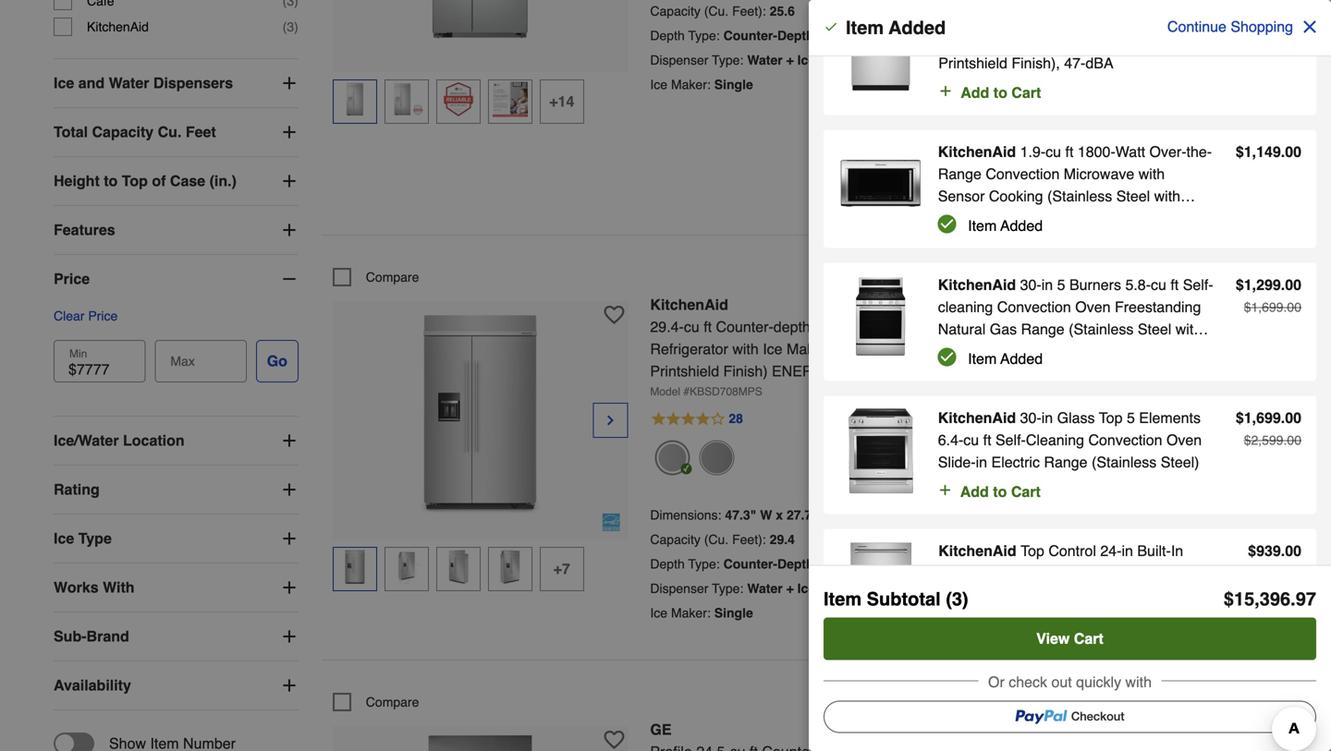 Task type: locate. For each thing, give the bounding box(es) containing it.
2 vertical spatial item added
[[968, 351, 1043, 368]]

plus image inside features button
[[280, 221, 299, 240]]

in for front control 24-in built-in dishwasher (stainless steel with printshield finish), 47-dba
[[1182, 10, 1195, 27]]

price right clear
[[88, 309, 118, 324]]

3 plus image from the top
[[280, 481, 299, 499]]

0 horizontal spatial top
[[122, 173, 148, 190]]

in inside kitchenaid 29.4-cu ft counter-depth built-in side-by-side refrigerator with ice maker (stainless steel with printshield finish) energy star model # kbsd708mps
[[849, 318, 861, 336]]

cart left the stepper number input field with increment and decrement buttons number field
[[1012, 84, 1042, 101]]

47- up qty.
[[1065, 55, 1086, 72]]

0 horizontal spatial x
[[776, 508, 783, 523]]

rating button
[[54, 466, 299, 514]]

2 dispenser from the top
[[651, 582, 709, 596]]

1 vertical spatial item added
[[968, 217, 1043, 234]]

plus image inside ice and water dispensers button
[[280, 74, 299, 93]]

finish) inside 30-in 5 burners 5.8-cu ft self- cleaning convection oven freestanding natural gas range (stainless steel with printshield finish)
[[1012, 343, 1056, 360]]

0 vertical spatial feet):
[[733, 4, 766, 18]]

get
[[1015, 435, 1033, 448]]

it
[[1036, 435, 1041, 448]]

5
[[1058, 277, 1066, 294], [1127, 410, 1136, 427]]

1 vertical spatial dishwasher
[[939, 565, 1016, 582]]

counter- down capacity (cu. feet): 25.6
[[724, 28, 778, 43]]

0 vertical spatial 1,699
[[1252, 300, 1284, 315]]

printshield down natural
[[938, 343, 1008, 360]]

price inside clear price button
[[88, 309, 118, 324]]

2 horizontal spatial top
[[1099, 410, 1123, 427]]

compare inside 5013590413 element
[[366, 270, 419, 285]]

self- down the truck filled icon
[[996, 432, 1026, 449]]

2 vertical spatial built-
[[1138, 543, 1172, 560]]

0 vertical spatial in
[[1182, 10, 1195, 27]]

(stainless inside kitchenaid 29.4-cu ft counter-depth built-in side-by-side refrigerator with ice maker (stainless steel with printshield finish) energy star model # kbsd708mps
[[832, 341, 897, 358]]

top inside top control 24-in built-in dishwasher (stainless steel with printshield finish), 47-dba
[[1021, 543, 1045, 560]]

2 dba from the top
[[1086, 587, 1114, 604]]

plus image for ice and water dispensers
[[280, 74, 299, 93]]

finish) inside kitchenaid 29.4-cu ft counter-depth built-in side-by-side refrigerator with ice maker (stainless steel with printshield finish) energy star model # kbsd708mps
[[724, 363, 768, 380]]

30- inside the 30-in glass top 5 elements 6.4-cu ft self-cleaning convection oven slide-in electric range (stainless steel)
[[1021, 410, 1042, 427]]

2 vertical spatial add to cart button
[[938, 481, 1041, 504]]

min max
[[69, 348, 195, 369]]

(
[[283, 20, 287, 34]]

0 vertical spatial oven
[[1076, 299, 1111, 316]]

1 horizontal spatial self-
[[1183, 277, 1214, 294]]

1 (cu. from the top
[[704, 4, 729, 18]]

1 vertical spatial self-
[[996, 432, 1026, 449]]

printshield up or
[[939, 587, 1008, 604]]

plus image for ice type
[[280, 530, 299, 548]]

add to cart up "1.9-"
[[961, 84, 1042, 101]]

47- for front
[[1065, 55, 1086, 72]]

ice/water
[[54, 432, 119, 450]]

cart right "view"
[[1074, 631, 1104, 648]]

0 vertical spatial add to cart
[[961, 84, 1042, 101]]

cu up freestanding
[[1151, 277, 1167, 294]]

height to top of case (in.) button
[[54, 157, 299, 205]]

top control 24-in built-in dishwasher (stainless steel with printshield finish), 47-dba
[[939, 543, 1184, 604]]

dishwasher up minus icon
[[939, 32, 1016, 49]]

47- inside front control 24-in built-in dishwasher (stainless steel with printshield finish), 47-dba
[[1065, 55, 1086, 72]]

0 vertical spatial counter-
[[724, 28, 778, 43]]

0 vertical spatial by
[[1050, 371, 1062, 384]]

single
[[715, 77, 753, 92], [715, 606, 753, 621]]

ft
[[1066, 143, 1074, 160], [1171, 277, 1179, 294], [704, 318, 712, 336], [984, 432, 992, 449]]

24-
[[1112, 10, 1133, 27], [1101, 543, 1122, 560]]

plus image for height to top of case (in.)
[[280, 172, 299, 191]]

30- for self-
[[1021, 410, 1042, 427]]

0 vertical spatial self-
[[1183, 277, 1214, 294]]

counter- up refrigerator
[[716, 318, 774, 336]]

water down 29.4
[[748, 582, 783, 596]]

(cu. left 25.6
[[704, 4, 729, 18]]

control up view cart in the right of the page
[[1049, 543, 1097, 560]]

cu inside 30-in 5 burners 5.8-cu ft self- cleaning convection oven freestanding natural gas range (stainless steel with printshield finish)
[[1151, 277, 1167, 294]]

convection inside the 30-in glass top 5 elements 6.4-cu ft self-cleaning convection oven slide-in electric range (stainless steel)
[[1089, 432, 1163, 449]]

2 vertical spatial convection
[[1089, 432, 1163, 449]]

2 vertical spatial in
[[1172, 543, 1184, 560]]

(stainless down burners
[[1069, 321, 1134, 338]]

plus image inside sub-brand button
[[280, 628, 299, 647]]

.00 for 1,149
[[1282, 143, 1302, 160]]

convection up 'gas'
[[998, 299, 1072, 316]]

item right check circle filled image
[[968, 351, 997, 368]]

printshield up the #
[[651, 363, 720, 380]]

2 vertical spatial water
[[748, 582, 783, 596]]

cu up refrigerator
[[684, 318, 700, 336]]

5 inside the 30-in glass top 5 elements 6.4-cu ft self-cleaning convection oven slide-in electric range (stainless steel)
[[1127, 410, 1136, 427]]

x right d
[[835, 508, 842, 523]]

plus image
[[280, 74, 299, 93], [939, 82, 954, 100], [280, 123, 299, 142], [280, 432, 299, 450], [938, 481, 953, 500], [280, 677, 299, 696]]

finish), up "view"
[[1012, 587, 1061, 604]]

steel up view cart in the right of the page
[[1089, 565, 1123, 582]]

$ 15,396 . 97
[[1224, 589, 1317, 610]]

e.
[[1027, 389, 1038, 402]]

0 vertical spatial finish),
[[1012, 55, 1061, 72]]

single down capacity (cu. feet): 29.4
[[715, 606, 753, 621]]

0 vertical spatial 3
[[287, 20, 294, 34]]

plus image inside "rating" button
[[280, 481, 299, 499]]

to down electric
[[993, 484, 1007, 501]]

29.4-
[[651, 318, 684, 336]]

in down steel)
[[1172, 543, 1184, 560]]

2 feet): from the top
[[733, 533, 766, 547]]

ft inside kitchenaid 29.4-cu ft counter-depth built-in side-by-side refrigerator with ice maker (stainless steel with printshield finish) energy star model # kbsd708mps
[[704, 318, 712, 336]]

added up ready
[[1001, 351, 1043, 368]]

1 finish), from the top
[[1012, 55, 1061, 72]]

in for top control 24-in built-in dishwasher (stainless steel with printshield finish), 47-dba
[[1172, 543, 1184, 560]]

+ down 29.4
[[787, 582, 794, 596]]

add to cart down watt
[[1095, 164, 1176, 181]]

1,699 down the 1,299
[[1252, 300, 1284, 315]]

28 button
[[651, 409, 975, 431]]

1 horizontal spatial 5
[[1127, 410, 1136, 427]]

oven
[[1076, 299, 1111, 316], [1167, 432, 1202, 449]]

47- inside top control 24-in built-in dishwasher (stainless steel with printshield finish), 47-dba
[[1065, 587, 1086, 604]]

ready
[[1015, 371, 1047, 384]]

top
[[122, 173, 148, 190], [1099, 410, 1123, 427], [1021, 543, 1045, 560]]

finish), inside top control 24-in built-in dishwasher (stainless steel with printshield finish), 47-dba
[[1012, 587, 1061, 604]]

plus image inside height to top of case (in.) button
[[280, 172, 299, 191]]

dispenser down capacity (cu. feet): 29.4
[[651, 582, 709, 596]]

0 vertical spatial built-
[[1149, 10, 1182, 27]]

0 vertical spatial added
[[889, 17, 946, 38]]

feet):
[[733, 4, 766, 18], [733, 533, 766, 547]]

dispenser down capacity (cu. feet): 25.6
[[651, 53, 709, 67]]

$ 1,149 .00
[[1236, 143, 1302, 160]]

1 vertical spatial depth type: counter-depth
[[651, 557, 814, 572]]

2 vertical spatial add
[[961, 484, 989, 501]]

(cu. down 47.3"
[[704, 533, 729, 547]]

to
[[994, 84, 1008, 101], [1128, 164, 1142, 181], [104, 173, 118, 190], [1069, 416, 1081, 431], [993, 484, 1007, 501]]

1 compare from the top
[[366, 270, 419, 285]]

5 right 95131
[[1127, 410, 1136, 427]]

printshield left minus icon
[[939, 55, 1008, 72]]

pickup image
[[997, 352, 1010, 365]]

clear price
[[54, 309, 118, 324]]

0 horizontal spatial 5
[[1058, 277, 1066, 294]]

2 plus image from the top
[[280, 221, 299, 240]]

$ 12,499 .00
[[997, 291, 1107, 323]]

4 plus image from the top
[[280, 530, 299, 548]]

with
[[1127, 32, 1154, 49], [1139, 166, 1165, 183], [1155, 188, 1181, 205], [1176, 321, 1202, 338], [733, 341, 759, 358], [939, 341, 965, 358], [1127, 565, 1154, 582], [1126, 674, 1152, 691]]

top inside button
[[122, 173, 148, 190]]

top down lowe's on the right bottom
[[1099, 410, 1123, 427]]

1 vertical spatial +
[[787, 582, 794, 596]]

1 vertical spatial dispenser
[[651, 582, 709, 596]]

price inside price button
[[54, 271, 90, 288]]

close image
[[1301, 18, 1320, 36]]

cu up the slide-
[[964, 432, 980, 449]]

jan inside ready by tue, jan 2 (est.) at e. san jose lowe's
[[1090, 371, 1107, 384]]

2 vertical spatial finish)
[[724, 363, 768, 380]]

+ down 25.6
[[787, 53, 794, 67]]

1 vertical spatial convection
[[998, 299, 1072, 316]]

1 vertical spatial single
[[715, 606, 753, 621]]

item added down 'gas'
[[968, 351, 1043, 368]]

dishwasher inside top control 24-in built-in dishwasher (stainless steel with printshield finish), 47-dba
[[939, 565, 1016, 582]]

item added
[[846, 17, 946, 38], [968, 217, 1043, 234], [968, 351, 1043, 368]]

item added for 1.9-cu ft 1800-watt over-the- range convection microwave with sensor cooking (stainless steel with printshield finish)
[[968, 217, 1043, 234]]

dba inside top control 24-in built-in dishwasher (stainless steel with printshield finish), 47-dba
[[1086, 587, 1114, 604]]

plus image down go button
[[280, 432, 299, 450]]

$ for 12,499
[[997, 294, 1004, 309]]

check circle filled image
[[938, 215, 957, 234]]

0 vertical spatial dispenser
[[651, 53, 709, 67]]

4 stars image
[[651, 409, 744, 431]]

by-
[[900, 318, 920, 336]]

0 vertical spatial single
[[715, 77, 753, 92]]

0 vertical spatial control
[[1060, 10, 1107, 27]]

oven up steel)
[[1167, 432, 1202, 449]]

in inside front control 24-in built-in dishwasher (stainless steel with printshield finish), 47-dba
[[1182, 10, 1195, 27]]

5 plus image from the top
[[280, 579, 299, 598]]

1 vertical spatial (cu.
[[704, 533, 729, 547]]

x right w
[[776, 508, 783, 523]]

by
[[1050, 371, 1062, 384], [1045, 435, 1056, 448]]

47.3"
[[725, 508, 757, 523]]

kitchenaid
[[87, 20, 149, 34], [938, 143, 1017, 160], [938, 277, 1017, 294], [651, 296, 729, 313], [938, 410, 1017, 427], [939, 543, 1017, 560]]

2 compare from the top
[[366, 695, 419, 710]]

24- for front
[[1112, 10, 1133, 27]]

0 vertical spatial convection
[[986, 166, 1060, 183]]

delivery to 95131
[[1015, 416, 1121, 431]]

$
[[1236, 143, 1245, 160], [1236, 277, 1245, 294], [997, 294, 1004, 309], [1245, 300, 1252, 315], [1236, 410, 1245, 427], [1245, 433, 1252, 448], [1249, 543, 1257, 560], [1224, 589, 1235, 610], [997, 720, 1004, 735]]

$ inside $ 9,929 .00
[[997, 720, 1004, 735]]

feet): for 25.6
[[733, 4, 766, 18]]

0 vertical spatial 30-
[[1021, 277, 1042, 294]]

0 vertical spatial maker:
[[671, 77, 711, 92]]

range up the sensor
[[938, 166, 982, 183]]

plus image inside ice/water location 'button'
[[280, 432, 299, 450]]

kitchenaid for 30-in glass top 5 elements 6.4-cu ft self-cleaning convection oven slide-in electric range (stainless steel)
[[938, 410, 1017, 427]]

finish), inside front control 24-in built-in dishwasher (stainless steel with printshield finish), 47-dba
[[1012, 55, 1061, 72]]

water
[[748, 53, 783, 67], [109, 75, 149, 92], [748, 582, 783, 596]]

steel inside top control 24-in built-in dishwasher (stainless steel with printshield finish), 47-dba
[[1089, 565, 1123, 582]]

dishwasher for top
[[939, 565, 1016, 582]]

add to cart for the bottom add to cart button
[[961, 484, 1041, 501]]

depth
[[651, 28, 685, 43], [778, 28, 814, 43], [651, 557, 685, 572], [778, 557, 814, 572]]

water right and
[[109, 75, 149, 92]]

plus image for sub-brand
[[280, 628, 299, 647]]

plus image left 1002541568 element
[[280, 677, 299, 696]]

1 vertical spatial top
[[1099, 410, 1123, 427]]

95131 button
[[1085, 414, 1121, 433]]

(cu.
[[704, 4, 729, 18], [704, 533, 729, 547]]

2 vertical spatial added
[[1001, 351, 1043, 368]]

control right the front
[[1060, 10, 1107, 27]]

1 dba from the top
[[1086, 55, 1114, 72]]

1 vertical spatial ice maker: single
[[651, 606, 753, 621]]

2 dishwasher from the top
[[939, 565, 1016, 582]]

0 vertical spatial depth type: counter-depth
[[651, 28, 814, 43]]

water down 25.6
[[748, 53, 783, 67]]

.00 inside $ 9,929 .00
[[1074, 720, 1092, 735]]

add to cart for top add to cart button
[[961, 84, 1042, 101]]

0 vertical spatial (cu.
[[704, 4, 729, 18]]

to right height
[[104, 173, 118, 190]]

1 vertical spatial oven
[[1167, 432, 1202, 449]]

0 vertical spatial capacity
[[651, 4, 701, 18]]

6 plus image from the top
[[280, 628, 299, 647]]

0 vertical spatial finish)
[[1012, 210, 1056, 227]]

2 (cu. from the top
[[704, 533, 729, 547]]

0 vertical spatial dishwasher
[[939, 32, 1016, 49]]

finish) inside 1.9-cu ft 1800-watt over-the- range convection microwave with sensor cooking (stainless steel with printshield finish)
[[1012, 210, 1056, 227]]

1 + from the top
[[787, 53, 794, 67]]

$ for 939
[[1249, 543, 1257, 560]]

cu inside kitchenaid 29.4-cu ft counter-depth built-in side-by-side refrigerator with ice maker (stainless steel with printshield finish) energy star model # kbsd708mps
[[684, 318, 700, 336]]

1 vertical spatial 5
[[1127, 410, 1136, 427]]

1800-
[[1078, 143, 1116, 160]]

1 vertical spatial counter-
[[716, 318, 774, 336]]

built- inside front control 24-in built-in dishwasher (stainless steel with printshield finish), 47-dba
[[1149, 10, 1182, 27]]

ft up electric
[[984, 432, 992, 449]]

added right checkmark icon
[[889, 17, 946, 38]]

2 vertical spatial range
[[1045, 454, 1088, 471]]

0 vertical spatial dba
[[1086, 55, 1114, 72]]

1.9-cu ft 1800-watt over-the- range convection microwave with sensor cooking (stainless steel with printshield finish)
[[938, 143, 1213, 227]]

steel down by-
[[901, 341, 935, 358]]

availability
[[54, 678, 131, 695]]

price
[[54, 271, 90, 288], [88, 309, 118, 324]]

view cart button
[[824, 618, 1317, 661]]

2 ice maker: single from the top
[[651, 606, 753, 621]]

total capacity cu. feet
[[54, 124, 216, 141]]

ice type button
[[54, 515, 299, 563]]

printshield inside front control 24-in built-in dishwasher (stainless steel with printshield finish), 47-dba
[[939, 55, 1008, 72]]

1 vertical spatial dba
[[1086, 587, 1114, 604]]

stainless steel image
[[700, 441, 735, 476]]

0 horizontal spatial 3
[[287, 20, 294, 34]]

built- inside kitchenaid 29.4-cu ft counter-depth built-in side-by-side refrigerator with ice maker (stainless steel with printshield finish) energy star model # kbsd708mps
[[815, 318, 849, 336]]

add to cart down electric
[[961, 484, 1041, 501]]

0 vertical spatial price
[[54, 271, 90, 288]]

single down capacity (cu. feet): 25.6
[[715, 77, 753, 92]]

compare for 5013590413 element
[[366, 270, 419, 285]]

1 vertical spatial finish),
[[1012, 587, 1061, 604]]

1 vertical spatial compare
[[366, 695, 419, 710]]

product image for 1.9-cu ft 1800-watt over-the- range convection microwave with sensor cooking (stainless steel with printshield finish)
[[839, 141, 924, 226]]

2 x from the left
[[835, 508, 842, 523]]

dishwasher
[[939, 32, 1016, 49], [939, 565, 1016, 582]]

with inside top control 24-in built-in dishwasher (stainless steel with printshield finish), 47-dba
[[1127, 565, 1154, 582]]

freestanding
[[1115, 299, 1202, 316]]

1 dispenser type: water + ice from the top
[[651, 53, 816, 67]]

$ 939 .00
[[1249, 543, 1302, 560]]

dispenser type: water + ice down capacity (cu. feet): 25.6
[[651, 53, 816, 67]]

compare
[[366, 270, 419, 285], [366, 695, 419, 710]]

built- inside top control 24-in built-in dishwasher (stainless steel with printshield finish), 47-dba
[[1138, 543, 1172, 560]]

1 vertical spatial maker:
[[671, 606, 711, 621]]

1 horizontal spatial 3
[[1109, 435, 1115, 448]]

kitchenaid up cleaning
[[938, 277, 1017, 294]]

plus image inside availability button
[[280, 677, 299, 696]]

ice maker: single down capacity (cu. feet): 29.4
[[651, 606, 753, 621]]

47- up view cart in the right of the page
[[1065, 587, 1086, 604]]

1 horizontal spatial oven
[[1167, 432, 1202, 449]]

finish) for side
[[724, 363, 768, 380]]

self- up freestanding
[[1183, 277, 1214, 294]]

1 vertical spatial 1,699
[[1245, 410, 1282, 427]]

plus image inside total capacity cu. feet button
[[280, 123, 299, 142]]

ice/water location
[[54, 432, 185, 450]]

item right check circle filled icon
[[968, 217, 997, 234]]

1 vertical spatial capacity
[[92, 124, 154, 141]]

1 horizontal spatial x
[[835, 508, 842, 523]]

add down the slide-
[[961, 484, 989, 501]]

cleaning
[[938, 299, 994, 316]]

0 vertical spatial jan
[[1090, 371, 1107, 384]]

compare inside 1002541568 element
[[366, 695, 419, 710]]

.00
[[1282, 143, 1302, 160], [1282, 277, 1302, 294], [1089, 294, 1107, 309], [1284, 300, 1302, 315], [1282, 410, 1302, 427], [1284, 433, 1302, 448], [1282, 543, 1302, 560], [1074, 720, 1092, 735]]

dishwasher inside front control 24-in built-in dishwasher (stainless steel with printshield finish), 47-dba
[[939, 32, 1016, 49]]

in inside 30-in 5 burners 5.8-cu ft self- cleaning convection oven freestanding natural gas range (stainless steel with printshield finish)
[[1042, 277, 1054, 294]]

view
[[1037, 631, 1070, 648]]

3
[[287, 20, 294, 34], [1109, 435, 1115, 448]]

range inside 1.9-cu ft 1800-watt over-the- range convection microwave with sensor cooking (stainless steel with printshield finish)
[[938, 166, 982, 183]]

(cu. for 25.6
[[704, 4, 729, 18]]

12,499
[[1004, 291, 1089, 323]]

24- inside top control 24-in built-in dishwasher (stainless steel with printshield finish), 47-dba
[[1101, 543, 1122, 560]]

feet): left 25.6
[[733, 4, 766, 18]]

control inside top control 24-in built-in dishwasher (stainless steel with printshield finish), 47-dba
[[1049, 543, 1097, 560]]

28
[[729, 411, 744, 426]]

0 vertical spatial dispenser type: water + ice
[[651, 53, 816, 67]]

added for 30-in 5 burners 5.8-cu ft self- cleaning convection oven freestanding natural gas range (stainless steel with printshield finish)
[[1001, 351, 1043, 368]]

top left of
[[122, 173, 148, 190]]

2 47- from the top
[[1065, 587, 1086, 604]]

1 vertical spatial range
[[1021, 321, 1065, 338]]

(stainless down microwave
[[1048, 188, 1113, 205]]

ft inside 1.9-cu ft 1800-watt over-the- range convection microwave with sensor cooking (stainless steel with printshield finish)
[[1066, 143, 1074, 160]]

steel)
[[1161, 454, 1200, 471]]

2 + from the top
[[787, 582, 794, 596]]

steel down microwave
[[1117, 188, 1151, 205]]

1 dishwasher from the top
[[939, 32, 1016, 49]]

added down cooking in the right top of the page
[[1001, 217, 1043, 234]]

$ for 1,699
[[1236, 410, 1245, 427]]

cu.
[[158, 124, 182, 141]]

0 horizontal spatial self-
[[996, 432, 1026, 449]]

24- inside front control 24-in built-in dishwasher (stainless steel with printshield finish), 47-dba
[[1112, 10, 1133, 27]]

$ for 1,149
[[1236, 143, 1245, 160]]

1,699
[[1252, 300, 1284, 315], [1245, 410, 1282, 427]]

0 vertical spatial +
[[787, 53, 794, 67]]

0 horizontal spatial oven
[[1076, 299, 1111, 316]]

2 finish), from the top
[[1012, 587, 1061, 604]]

0 vertical spatial ice maker: single
[[651, 77, 753, 92]]

1 30- from the top
[[1021, 277, 1042, 294]]

0 vertical spatial 5
[[1058, 277, 1066, 294]]

kitchenaid up (3)
[[939, 543, 1017, 560]]

0 vertical spatial range
[[938, 166, 982, 183]]

with inside 30-in 5 burners 5.8-cu ft self- cleaning convection oven freestanding natural gas range (stainless steel with printshield finish)
[[1176, 321, 1202, 338]]

kitchenaid up the sensor
[[938, 143, 1017, 160]]

kitchenaid up 'ice and water dispensers'
[[87, 20, 149, 34]]

Stepper number input field with increment and decrement buttons number field
[[1047, 54, 1097, 103]]

2 vertical spatial add to cart
[[961, 484, 1041, 501]]

1 vertical spatial 47-
[[1065, 587, 1086, 604]]

tue,
[[1065, 371, 1086, 384]]

0 vertical spatial top
[[122, 173, 148, 190]]

truck filled image
[[997, 417, 1010, 430]]

chevron right image
[[603, 411, 618, 430]]

cu inside the 30-in glass top 5 elements 6.4-cu ft self-cleaning convection oven slide-in electric range (stainless steel)
[[964, 432, 980, 449]]

ge link
[[651, 722, 975, 752]]

0 vertical spatial item added
[[846, 17, 946, 38]]

2 30- from the top
[[1021, 410, 1042, 427]]

subtotal
[[867, 589, 941, 610]]

jan left 2
[[1090, 371, 1107, 384]]

1 47- from the top
[[1065, 55, 1086, 72]]

kitchenaid inside kitchenaid 29.4-cu ft counter-depth built-in side-by-side refrigerator with ice maker (stainless steel with printshield finish) energy star model # kbsd708mps
[[651, 296, 729, 313]]

counter- inside kitchenaid 29.4-cu ft counter-depth built-in side-by-side refrigerator with ice maker (stainless steel with printshield finish) energy star model # kbsd708mps
[[716, 318, 774, 336]]

add to cart button
[[939, 82, 1042, 104], [997, 155, 1273, 190], [938, 481, 1041, 504]]

ft up freestanding
[[1171, 277, 1179, 294]]

1 plus image from the top
[[280, 172, 299, 191]]

printshield down the sensor
[[938, 210, 1008, 227]]

self- inside the 30-in glass top 5 elements 6.4-cu ft self-cleaning convection oven slide-in electric range (stainless steel)
[[996, 432, 1026, 449]]

to down watt
[[1128, 164, 1142, 181]]

cu inside 1.9-cu ft 1800-watt over-the- range convection microwave with sensor cooking (stainless steel with printshield finish)
[[1046, 143, 1062, 160]]

1 vertical spatial add to cart
[[1095, 164, 1176, 181]]

depth type: counter-depth down capacity (cu. feet): 29.4
[[651, 557, 814, 572]]

continue shopping
[[1168, 18, 1294, 35]]

1 horizontal spatial top
[[1021, 543, 1045, 560]]

1,699 up 2,599
[[1245, 410, 1282, 427]]

in
[[1182, 10, 1195, 27], [849, 318, 861, 336], [1172, 543, 1184, 560]]

1 vertical spatial feet):
[[733, 533, 766, 547]]

.
[[1291, 589, 1296, 610]]

1 feet): from the top
[[733, 4, 766, 18]]

1 vertical spatial in
[[849, 318, 861, 336]]

counter- down capacity (cu. feet): 29.4
[[724, 557, 778, 572]]

1 vertical spatial by
[[1045, 435, 1056, 448]]

lowe's
[[1090, 389, 1124, 402]]

(stainless up star
[[832, 341, 897, 358]]

ice/water location button
[[54, 417, 299, 465]]

$ for 1,299
[[1236, 277, 1245, 294]]

gas
[[990, 321, 1017, 338]]

depth type: counter-depth down capacity (cu. feet): 25.6
[[651, 28, 814, 43]]

w
[[760, 508, 773, 523]]

kitchenaid for 30-in 5 burners 5.8-cu ft self- cleaning convection oven freestanding natural gas range (stainless steel with printshield finish)
[[938, 277, 1017, 294]]

cu left 1800-
[[1046, 143, 1062, 160]]

dba inside front control 24-in built-in dishwasher (stainless steel with printshield finish), 47-dba
[[1086, 55, 1114, 72]]

$ for 15,396
[[1224, 589, 1235, 610]]

finish) up kbsd708mps
[[724, 363, 768, 380]]

continue
[[1168, 18, 1227, 35]]

ice maker: single down capacity (cu. feet): 25.6
[[651, 77, 753, 92]]

2 vertical spatial top
[[1021, 543, 1045, 560]]

clear price button
[[54, 307, 118, 326]]

1 vertical spatial 30-
[[1021, 410, 1042, 427]]

1 vertical spatial dispenser type: water + ice
[[651, 582, 816, 596]]

plus image for ice/water location
[[280, 432, 299, 450]]

electric
[[992, 454, 1040, 471]]

control inside front control 24-in built-in dishwasher (stainless steel with printshield finish), 47-dba
[[1060, 10, 1107, 27]]

30- inside 30-in 5 burners 5.8-cu ft self- cleaning convection oven freestanding natural gas range (stainless steel with printshield finish)
[[1021, 277, 1042, 294]]

oven down burners
[[1076, 299, 1111, 316]]

1 vertical spatial control
[[1049, 543, 1097, 560]]

plus image
[[280, 172, 299, 191], [280, 221, 299, 240], [280, 481, 299, 499], [280, 530, 299, 548], [280, 579, 299, 598], [280, 628, 299, 647]]

printshield inside 1.9-cu ft 1800-watt over-the- range convection microwave with sensor cooking (stainless steel with printshield finish)
[[938, 210, 1008, 227]]

view cart
[[1037, 631, 1104, 648]]

.00 inside "$ 12,499 .00"
[[1089, 294, 1107, 309]]

5 left burners
[[1058, 277, 1066, 294]]

0 vertical spatial water
[[748, 53, 783, 67]]

finish) for oven
[[1012, 343, 1056, 360]]

plus image inside works with button
[[280, 579, 299, 598]]

steel down freestanding
[[1138, 321, 1172, 338]]

range down get it by wed, jan 3
[[1045, 454, 1088, 471]]

plus image for rating
[[280, 481, 299, 499]]

minus image
[[1013, 69, 1031, 88]]

item added down cooking in the right top of the page
[[968, 217, 1043, 234]]

dishwasher up (3)
[[939, 565, 1016, 582]]

product image
[[839, 8, 924, 93], [839, 141, 924, 226], [839, 274, 924, 359], [847, 407, 915, 495], [848, 541, 914, 628]]

plus image inside ice type button
[[280, 530, 299, 548]]

sensor
[[938, 188, 985, 205]]

jan down 95131 button
[[1088, 435, 1106, 448]]

in inside top control 24-in built-in dishwasher (stainless steel with printshield finish), 47-dba
[[1172, 543, 1184, 560]]

0 vertical spatial 24-
[[1112, 10, 1133, 27]]

0 vertical spatial 47-
[[1065, 55, 1086, 72]]

self-
[[1183, 277, 1214, 294], [996, 432, 1026, 449]]

47-
[[1065, 55, 1086, 72], [1065, 587, 1086, 604]]

convection inside 30-in 5 burners 5.8-cu ft self- cleaning convection oven freestanding natural gas range (stainless steel with printshield finish)
[[998, 299, 1072, 316]]

.00 for 12,499
[[1089, 294, 1107, 309]]

cart
[[1012, 84, 1042, 101], [1146, 164, 1176, 181], [1012, 484, 1041, 501], [1074, 631, 1104, 648]]

1 vertical spatial price
[[88, 309, 118, 324]]

water inside button
[[109, 75, 149, 92]]

1 vertical spatial 3
[[1109, 435, 1115, 448]]

plus image for availability
[[280, 677, 299, 696]]

thumbnail image
[[337, 82, 373, 117], [389, 82, 424, 117], [441, 82, 476, 117], [493, 82, 528, 117], [337, 550, 373, 585], [389, 550, 424, 585], [441, 550, 476, 585], [493, 550, 528, 585]]

convection
[[986, 166, 1060, 183], [998, 299, 1072, 316], [1089, 432, 1163, 449]]

in left shopping
[[1182, 10, 1195, 27]]

depth type: counter-depth
[[651, 28, 814, 43], [651, 557, 814, 572]]

range up pickup
[[1021, 321, 1065, 338]]

built-
[[1149, 10, 1182, 27], [815, 318, 849, 336], [1138, 543, 1172, 560]]

1 vertical spatial 24-
[[1101, 543, 1122, 560]]

convection inside 1.9-cu ft 1800-watt over-the- range convection microwave with sensor cooking (stainless steel with printshield finish)
[[986, 166, 1060, 183]]

finish) down cooking in the right top of the page
[[1012, 210, 1056, 227]]

kitchenaid29.4-cu ft counter-depth built-in side-by-side refrigerator with ice maker (stainless steel with printshield finish) energy star element
[[333, 301, 628, 540]]

by up the san
[[1050, 371, 1062, 384]]

dba for front
[[1086, 55, 1114, 72]]

0 vertical spatial compare
[[366, 270, 419, 285]]

control for top
[[1049, 543, 1097, 560]]

finish), down the front
[[1012, 55, 1061, 72]]

actual price $9,929.00 element
[[997, 716, 1092, 748]]

$ inside "$ 12,499 .00"
[[997, 294, 1004, 309]]

ft inside 30-in 5 burners 5.8-cu ft self- cleaning convection oven freestanding natural gas range (stainless steel with printshield finish)
[[1171, 277, 1179, 294]]

continue shopping button
[[1156, 6, 1332, 48]]

$ 9,929 .00
[[997, 716, 1092, 748]]

minus image
[[280, 270, 299, 289]]



Task type: vqa. For each thing, say whether or not it's contained in the screenshot.
top 'chevron down' icon
no



Task type: describe. For each thing, give the bounding box(es) containing it.
range inside the 30-in glass top 5 elements 6.4-cu ft self-cleaning convection oven slide-in electric range (stainless steel)
[[1045, 454, 1088, 471]]

capacity for capacity (cu. feet): 25.6
[[651, 4, 701, 18]]

sub-
[[54, 628, 87, 646]]

e. san jose lowe's button
[[1027, 386, 1124, 405]]

availability button
[[54, 662, 299, 710]]

kitchenaid 29.4-cu ft counter-depth built-in side-by-side refrigerator with ice maker (stainless steel with printshield finish) energy star model # kbsd708mps
[[651, 296, 965, 398]]

1,699 inside $ 1,699 .00 $ 2,599 .00
[[1245, 410, 1282, 427]]

stainless steel with printshield&#8482; finish image
[[655, 441, 690, 476]]

dba for top
[[1086, 587, 1114, 604]]

built- for top control 24-in built-in dishwasher (stainless steel with printshield finish), 47-dba
[[1138, 543, 1172, 560]]

(cu. for 29.4
[[704, 533, 729, 547]]

(stainless inside the 30-in glass top 5 elements 6.4-cu ft self-cleaning convection oven slide-in electric range (stainless steel)
[[1092, 454, 1157, 471]]

or
[[989, 674, 1005, 691]]

qty.
[[1062, 108, 1082, 121]]

depth down dimensions:
[[651, 557, 685, 572]]

printshield inside kitchenaid 29.4-cu ft counter-depth built-in side-by-side refrigerator with ice maker (stainless steel with printshield finish) energy star model # kbsd708mps
[[651, 363, 720, 380]]

control for front
[[1060, 10, 1107, 27]]

top inside the 30-in glass top 5 elements 6.4-cu ft self-cleaning convection oven slide-in electric range (stainless steel)
[[1099, 410, 1123, 427]]

(stainless inside front control 24-in built-in dishwasher (stainless steel with printshield finish), 47-dba
[[1020, 32, 1085, 49]]

built- for front control 24-in built-in dishwasher (stainless steel with printshield finish), 47-dba
[[1149, 10, 1182, 27]]

compare for 1002541568 element
[[366, 695, 419, 710]]

1 vertical spatial add
[[1095, 164, 1124, 181]]

ice and water dispensers button
[[54, 59, 299, 107]]

depth down 25.6
[[778, 28, 814, 43]]

30-in glass top 5 elements 6.4-cu ft self-cleaning convection oven slide-in electric range (stainless steel)
[[938, 410, 1202, 471]]

0 vertical spatial add to cart button
[[939, 82, 1042, 104]]

with inside front control 24-in built-in dishwasher (stainless steel with printshield finish), 47-dba
[[1127, 32, 1154, 49]]

features
[[54, 222, 115, 239]]

.00 for 1,699
[[1282, 410, 1302, 427]]

shopping
[[1231, 18, 1294, 35]]

or check out quickly with
[[989, 674, 1152, 691]]

to left minus icon
[[994, 84, 1008, 101]]

glass
[[1058, 410, 1095, 427]]

(stainless inside top control 24-in built-in dishwasher (stainless steel with printshield finish), 47-dba
[[1020, 565, 1085, 582]]

$ for 9,929
[[997, 720, 1004, 735]]

check circle filled image
[[938, 348, 957, 367]]

item left subtotal
[[824, 589, 862, 610]]

go button
[[256, 340, 299, 383]]

by inside ready by tue, jan 2 (est.) at e. san jose lowe's
[[1050, 371, 1062, 384]]

product image for 30-in glass top 5 elements 6.4-cu ft self-cleaning convection oven slide-in electric range (stainless steel)
[[847, 407, 915, 495]]

over-
[[1150, 143, 1187, 160]]

15,396
[[1235, 589, 1291, 610]]

$ 1,699 .00 $ 2,599 .00
[[1236, 410, 1302, 448]]

.00 for 1,299
[[1282, 277, 1302, 294]]

checkmark image
[[824, 19, 839, 34]]

1 x from the left
[[776, 508, 783, 523]]

#
[[684, 386, 690, 398]]

sub-brand
[[54, 628, 129, 646]]

ice inside kitchenaid 29.4-cu ft counter-depth built-in side-by-side refrigerator with ice maker (stainless steel with printshield finish) energy star model # kbsd708mps
[[763, 341, 783, 358]]

(stainless inside 30-in 5 burners 5.8-cu ft self- cleaning convection oven freestanding natural gas range (stainless steel with printshield finish)
[[1069, 321, 1134, 338]]

(est.)
[[1120, 371, 1146, 384]]

5013590413 element
[[333, 268, 419, 287]]

feet
[[186, 124, 216, 141]]

1 dispenser from the top
[[651, 53, 709, 67]]

30- for convection
[[1021, 277, 1042, 294]]

item added for 30-in 5 burners 5.8-cu ft self- cleaning convection oven freestanding natural gas range (stainless steel with printshield finish)
[[968, 351, 1043, 368]]

2 single from the top
[[715, 606, 753, 621]]

cart down over-
[[1146, 164, 1176, 181]]

1 single from the top
[[715, 77, 753, 92]]

27.7"
[[787, 508, 818, 523]]

get it by wed, jan 3
[[1015, 435, 1115, 448]]

1,699 inside $ 1,299 .00 $ 1,699 .00
[[1252, 300, 1284, 315]]

heart outline image
[[604, 731, 625, 751]]

capacity (cu. feet): 29.4
[[651, 533, 795, 547]]

in inside front control 24-in built-in dishwasher (stainless steel with printshield finish), 47-dba
[[1133, 10, 1144, 27]]

oven inside the 30-in glass top 5 elements 6.4-cu ft self-cleaning convection oven slide-in electric range (stainless steel)
[[1167, 432, 1202, 449]]

+7 button
[[540, 547, 584, 592]]

(stainless inside 1.9-cu ft 1800-watt over-the- range convection microwave with sensor cooking (stainless steel with printshield finish)
[[1048, 188, 1113, 205]]

out
[[1052, 674, 1073, 691]]

cart down electric
[[1012, 484, 1041, 501]]

elements
[[1140, 410, 1201, 427]]

2 vertical spatial counter-
[[724, 557, 778, 572]]

item right checkmark icon
[[846, 17, 884, 38]]

added for 1.9-cu ft 1800-watt over-the- range convection microwave with sensor cooking (stainless steel with printshield finish)
[[1001, 217, 1043, 234]]

steel inside kitchenaid 29.4-cu ft counter-depth built-in side-by-side refrigerator with ice maker (stainless steel with printshield finish) energy star model # kbsd708mps
[[901, 341, 935, 358]]

burners
[[1070, 277, 1122, 294]]

front control 24-in built-in dishwasher (stainless steel with printshield finish), 47-dba link
[[939, 8, 1216, 74]]

2 depth type: counter-depth from the top
[[651, 557, 814, 572]]

2
[[1111, 371, 1117, 384]]

range inside 30-in 5 burners 5.8-cu ft self- cleaning convection oven freestanding natural gas range (stainless steel with printshield finish)
[[1021, 321, 1065, 338]]

( 3 )
[[283, 20, 299, 34]]

the-
[[1187, 143, 1213, 160]]

kitchenaid for 1.9-cu ft 1800-watt over-the- range convection microwave with sensor cooking (stainless steel with printshield finish)
[[938, 143, 1017, 160]]

product image for 30-in 5 burners 5.8-cu ft self- cleaning convection oven freestanding natural gas range (stainless steel with printshield finish)
[[839, 274, 924, 359]]

microwave
[[1064, 166, 1135, 183]]

1 ice maker: single from the top
[[651, 77, 753, 92]]

+14
[[550, 93, 575, 110]]

25.6
[[770, 4, 795, 18]]

quickly
[[1077, 674, 1122, 691]]

total
[[54, 124, 88, 141]]

capacity (cu. feet): 25.6
[[651, 4, 795, 18]]

show item number element
[[54, 733, 236, 752]]

price button
[[54, 255, 299, 303]]

front
[[1021, 10, 1056, 27]]

printshield inside top control 24-in built-in dishwasher (stainless steel with printshield finish), 47-dba
[[939, 587, 1008, 604]]

san
[[1041, 389, 1061, 402]]

dishwasher for front
[[939, 32, 1016, 49]]

works with button
[[54, 564, 299, 612]]

2 maker: from the top
[[671, 606, 711, 621]]

2 dispenser type: water + ice from the top
[[651, 582, 816, 596]]

actual price $12,499.00 element
[[997, 291, 1107, 323]]

steel inside 30-in 5 burners 5.8-cu ft self- cleaning convection oven freestanding natural gas range (stainless steel with printshield finish)
[[1138, 321, 1172, 338]]

$ 1,299 .00 $ 1,699 .00
[[1236, 277, 1302, 315]]

wed,
[[1059, 435, 1085, 448]]

6.4-
[[938, 432, 964, 449]]

1 maker: from the top
[[671, 77, 711, 92]]

0 vertical spatial add
[[961, 84, 990, 101]]

in inside top control 24-in built-in dishwasher (stainless steel with printshield finish), 47-dba
[[1122, 543, 1134, 560]]

printshield inside 30-in 5 burners 5.8-cu ft self- cleaning convection oven freestanding natural gas range (stainless steel with printshield finish)
[[938, 343, 1008, 360]]

location
[[123, 432, 185, 450]]

ice and water dispensers
[[54, 75, 233, 92]]

plus image for works with
[[280, 579, 299, 598]]

self- inside 30-in 5 burners 5.8-cu ft self- cleaning convection oven freestanding natural gas range (stainless steel with printshield finish)
[[1183, 277, 1214, 294]]

maker
[[787, 341, 828, 358]]

heart outline image
[[604, 305, 625, 325]]

h
[[881, 508, 890, 523]]

feet): for 29.4
[[733, 533, 766, 547]]

energy
[[772, 363, 835, 380]]

ice type
[[54, 530, 112, 548]]

1 vertical spatial jan
[[1088, 435, 1106, 448]]

total capacity cu. feet button
[[54, 108, 299, 156]]

.00 for 939
[[1282, 543, 1302, 560]]

5 inside 30-in 5 burners 5.8-cu ft self- cleaning convection oven freestanding natural gas range (stainless steel with printshield finish)
[[1058, 277, 1066, 294]]

ready by tue, jan 2 (est.) at e. san jose lowe's
[[1015, 371, 1146, 402]]

plus image for total capacity cu. feet
[[280, 123, 299, 142]]

natural
[[938, 321, 986, 338]]

dispensers
[[153, 75, 233, 92]]

cleaning
[[1026, 432, 1085, 449]]

depth
[[774, 318, 811, 336]]

type
[[78, 530, 112, 548]]

case
[[170, 173, 205, 190]]

.00 for 9,929
[[1074, 720, 1092, 735]]

works with
[[54, 579, 135, 597]]

1 vertical spatial add to cart button
[[997, 155, 1273, 190]]

5.8-
[[1126, 277, 1151, 294]]

item subtotal (3)
[[824, 589, 969, 610]]

depth down 29.4
[[778, 557, 814, 572]]

steel inside 1.9-cu ft 1800-watt over-the- range convection microwave with sensor cooking (stainless steel with printshield finish)
[[1117, 188, 1151, 205]]

model
[[651, 386, 681, 398]]

at
[[1015, 389, 1024, 402]]

plus image left minus icon
[[939, 82, 954, 100]]

go
[[267, 353, 288, 370]]

95131
[[1085, 416, 1121, 431]]

oven inside 30-in 5 burners 5.8-cu ft self- cleaning convection oven freestanding natural gas range (stainless steel with printshield finish)
[[1076, 299, 1111, 316]]

finish), for front
[[1012, 55, 1061, 72]]

plus image for features
[[280, 221, 299, 240]]

1002541568 element
[[333, 694, 419, 712]]

refrigerator
[[651, 341, 729, 358]]

steel inside front control 24-in built-in dishwasher (stainless steel with printshield finish), 47-dba
[[1089, 32, 1123, 49]]

depth down capacity (cu. feet): 25.6
[[651, 28, 685, 43]]

939
[[1257, 543, 1282, 560]]

finish), for top
[[1012, 587, 1061, 604]]

to up wed, at bottom
[[1069, 416, 1081, 431]]

ft inside the 30-in glass top 5 elements 6.4-cu ft self-cleaning convection oven slide-in electric range (stainless steel)
[[984, 432, 992, 449]]

kitchenaid for top control 24-in built-in dishwasher (stainless steel with printshield finish), 47-dba
[[939, 543, 1017, 560]]

24- for top
[[1101, 543, 1122, 560]]

plus image down the slide-
[[938, 481, 953, 500]]

capacity inside button
[[92, 124, 154, 141]]

1 depth type: counter-depth from the top
[[651, 28, 814, 43]]

front control 24-in built-in dishwasher (stainless steel with printshield finish), 47-dba
[[939, 10, 1195, 72]]

jose
[[1064, 389, 1087, 402]]

and
[[78, 75, 105, 92]]

features button
[[54, 206, 299, 254]]

max
[[171, 354, 195, 369]]

(in.)
[[210, 173, 237, 190]]

capacity for capacity (cu. feet): 29.4
[[651, 533, 701, 547]]

rating
[[54, 481, 100, 499]]

watt
[[1116, 143, 1146, 160]]

+7
[[554, 561, 571, 578]]

47- for top
[[1065, 587, 1086, 604]]



